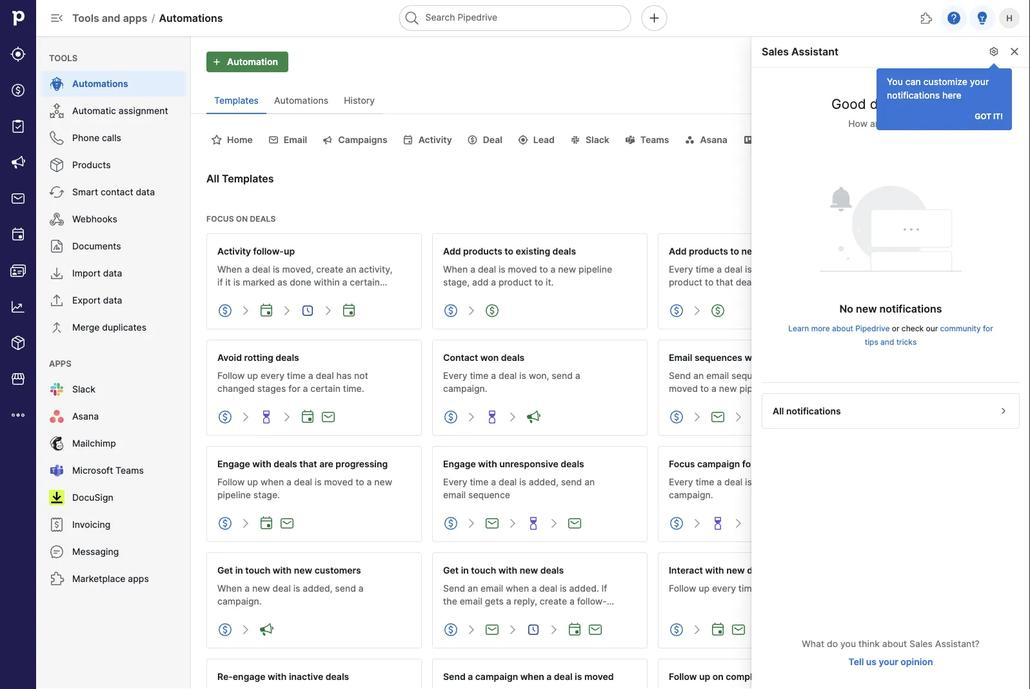 Task type: describe. For each thing, give the bounding box(es) containing it.
with up the when a new deal is added, send a campaign.
[[273, 565, 292, 576]]

deal inside when a deal is moved to a new pipeline stage, add a product to it.
[[478, 264, 496, 275]]

lead
[[534, 135, 555, 146]]

deals right existing
[[553, 246, 576, 257]]

new inside follow up when a deal is moved to a new pipeline stage.
[[374, 477, 392, 488]]

when inside follow up when a deal is moved to a new pipeline stage.
[[261, 477, 284, 488]]

leads image
[[10, 46, 26, 62]]

how inside good day, howard how are you today?
[[849, 118, 868, 129]]

pipedrive for into
[[872, 265, 912, 276]]

new up learn more about pipedrive or check our
[[856, 303, 877, 315]]

with up follow up when a deal is moved to a new pipeline stage.
[[253, 459, 272, 470]]

color active image for every time a deal is added, add a product to that deal.
[[669, 303, 685, 319]]

an inside send an email when a deal is added. if the email gets a reply, create a follow-up action.
[[468, 584, 478, 595]]

articles
[[833, 244, 868, 252]]

suggested articles
[[788, 244, 868, 252]]

to up it.
[[540, 264, 548, 275]]

specific
[[884, 294, 917, 305]]

color undefined image for microsoft
[[49, 463, 65, 479]]

color undefined image for products
[[49, 157, 65, 173]]

color active image inside academy training videos link
[[788, 412, 803, 427]]

deals left suggested
[[762, 246, 786, 257]]

email for email
[[284, 135, 307, 146]]

up inside when a deal is moved, create an activity, if it is marked as done within a certain amount of time, create a follow-up activity.
[[354, 290, 365, 301]]

0 vertical spatial about
[[832, 324, 854, 333]]

color active image for every time a deal is won, send a campaign.
[[443, 410, 459, 425]]

certain inside when a deal is moved, create an activity, if it is marked as done within a certain amount of time, create a follow-up activity.
[[350, 277, 380, 288]]

chat with us
[[884, 669, 939, 680]]

got it!
[[975, 112, 1004, 121]]

lead button
[[513, 130, 560, 150]]

when a deal is moved, create an activity, if it is marked as done within a certain amount of time, create a follow-up activity.
[[217, 264, 393, 314]]

slack inside "button"
[[586, 135, 610, 146]]

send a campaign when a deal is moved
[[443, 672, 614, 683]]

every time a deal is added, add a product to that deal.
[[669, 264, 811, 288]]

0 horizontal spatial and
[[102, 12, 120, 24]]

tell us your opinion
[[849, 657, 933, 668]]

of
[[252, 290, 261, 301]]

1 vertical spatial sales
[[910, 639, 933, 650]]

1 size s image from the left
[[987, 46, 1002, 57]]

color secondary rgba image for deal
[[465, 135, 481, 145]]

more for learn more about pipedrive or check our
[[812, 324, 830, 333]]

new up send an email when a deal is added. if the email gets a reply, create a follow-up action.
[[520, 565, 538, 576]]

interact with new deals
[[669, 565, 771, 576]]

color undefined image for export
[[49, 293, 65, 308]]

get in touch with new customers
[[217, 565, 361, 576]]

add inside when a deal is moved to a new pipeline stage, add a product to it.
[[472, 277, 489, 288]]

1 horizontal spatial duplicates
[[846, 324, 891, 335]]

products
[[72, 160, 111, 171]]

new inside when a deal is moved to a new pipeline stage, add a product to it.
[[558, 264, 576, 275]]

notifications inside you can customize your notifications here
[[887, 90, 940, 101]]

every for every time a deal is added, send an email sequence
[[443, 477, 468, 488]]

up inside send an email when a deal is added. if the email gets a reply, create a follow-up action.
[[607, 597, 618, 608]]

here
[[943, 90, 962, 101]]

with inside button
[[268, 672, 287, 683]]

importing for importing data into pipedrive with spreadsheets
[[788, 265, 829, 276]]

color muted image left color learn image
[[690, 516, 705, 532]]

data right contact
[[136, 187, 155, 198]]

focus for focus on deals
[[207, 214, 234, 224]]

time for engage
[[470, 477, 489, 488]]

automation
[[227, 56, 278, 67]]

automations inside "link"
[[72, 78, 128, 89]]

send for send an email sequence when a deal is moved to a new pipeline stage. if the email gets a reply, create a follow-up action.
[[669, 371, 691, 382]]

color secondary rgba image for slack
[[568, 135, 583, 145]]

color muted image down every time a deal is won, send a campaign.
[[464, 410, 479, 425]]

deals right unresponsive
[[561, 459, 585, 470]]

products image
[[10, 336, 26, 351]]

campaign. for every time a deal is won, send a campaign.
[[443, 384, 488, 395]]

2 vertical spatial notifications
[[787, 406, 841, 417]]

color undefined image for messaging
[[49, 545, 65, 560]]

activities image
[[10, 227, 26, 243]]

is inside every time a deal is added, add a product to that deal.
[[745, 264, 752, 275]]

tell us your opinion link
[[849, 656, 933, 669]]

when a new deal is added, send a campaign.
[[217, 584, 364, 608]]

as
[[277, 277, 287, 288]]

create up within
[[316, 264, 344, 275]]

1 vertical spatial notifications
[[880, 303, 943, 315]]

if inside send an email when a deal is added. if the email gets a reply, create a follow-up action.
[[602, 584, 608, 595]]

stages
[[257, 384, 286, 395]]

more image
[[10, 408, 26, 423]]

what's new button
[[939, 52, 1015, 72]]

follow for follow up on completed activities
[[669, 672, 697, 683]]

marketplace
[[72, 574, 125, 585]]

sequences
[[695, 352, 743, 363]]

learn more about pipedrive link
[[789, 324, 890, 333]]

you
[[887, 76, 903, 87]]

lost
[[757, 459, 773, 470]]

color undefined image for automatic assignment
[[49, 103, 65, 119]]

export
[[72, 295, 101, 306]]

campaign. for when a new deal is added, send a campaign.
[[217, 597, 262, 608]]

every time a deal is lost, send a campaign.
[[669, 477, 804, 501]]

0 vertical spatial on
[[236, 214, 248, 224]]

slack link
[[41, 377, 186, 403]]

/
[[151, 12, 155, 24]]

sequence inside the send an email sequence when a deal is moved to a new pipeline stage. if the email gets a reply, create a follow-up action.
[[732, 371, 774, 382]]

get for get in touch with new deals
[[443, 565, 459, 576]]

all notifications
[[773, 406, 841, 417]]

to inside follow up when a deal is moved to a new pipeline stage.
[[356, 477, 364, 488]]

sequence inside the every time a deal is added, send an email sequence
[[469, 490, 510, 501]]

deals right "lost"
[[776, 459, 799, 470]]

community for tips and tricks
[[865, 324, 994, 347]]

new up the when a new deal is added, send a campaign.
[[294, 565, 312, 576]]

pipedrive for about
[[856, 324, 890, 333]]

let's go link
[[889, 172, 923, 185]]

deals inside button
[[326, 672, 349, 683]]

smart contact data
[[72, 187, 155, 198]]

2 size s image from the left
[[1007, 46, 1023, 57]]

send for every time a deal is added, send an email sequence
[[561, 477, 582, 488]]

invoicing link
[[41, 512, 186, 538]]

the inside send an email when a deal is added. if the email gets a reply, create a follow-up action.
[[443, 597, 457, 608]]

day,
[[870, 96, 897, 112]]

done
[[290, 277, 312, 288]]

tools for tools
[[49, 53, 78, 63]]

asana inside asana button
[[701, 135, 728, 146]]

0 vertical spatial templates
[[214, 95, 259, 106]]

activities
[[775, 672, 815, 683]]

email button
[[263, 130, 312, 150]]

certain inside follow up every time a deal has not changed stages for a certain time.
[[311, 384, 341, 395]]

an inside the every time a deal is added, send an email sequence
[[585, 477, 595, 488]]

mailchimp link
[[41, 431, 186, 457]]

size s image
[[999, 406, 1009, 417]]

apps inside marketplace apps link
[[128, 574, 149, 585]]

gets inside send an email when a deal is added. if the email gets a reply, create a follow-up action.
[[485, 597, 504, 608]]

follow up when a deal is moved to a new pipeline stage.
[[217, 477, 392, 501]]

unresponsive
[[500, 459, 559, 470]]

moved inside the send an email sequence when a deal is moved to a new pipeline stage. if the email gets a reply, create a follow-up action.
[[669, 384, 698, 395]]

1 horizontal spatial automations
[[159, 12, 223, 24]]

2 horizontal spatial automations
[[274, 95, 329, 106]]

invoicing
[[72, 520, 111, 531]]

add for add products to new deals
[[669, 246, 687, 257]]

howard
[[901, 96, 951, 112]]

gets inside the send an email sequence when a deal is moved to a new pipeline stage. if the email gets a reply, create a follow-up action.
[[694, 397, 713, 408]]

added, for deals
[[529, 477, 559, 488]]

is inside send an email when a deal is added. if the email gets a reply, create a follow-up action.
[[560, 584, 567, 595]]

suggested
[[788, 244, 832, 252]]

progress
[[804, 207, 842, 215]]

re-
[[217, 672, 233, 683]]

0 horizontal spatial how
[[788, 324, 807, 335]]

send for every time a deal is won, send a campaign.
[[552, 371, 573, 382]]

action. inside the send an email sequence when a deal is moved to a new pipeline stage. if the email gets a reply, create a follow-up action.
[[669, 409, 698, 420]]

with down opinion
[[908, 669, 927, 680]]

color muted image down within
[[321, 303, 336, 319]]

color active image for every time a deal is lost, send a campaign.
[[669, 516, 685, 532]]

color muted image down send an email when a deal is added. if the email gets a reply, create a follow-up action.
[[505, 623, 521, 638]]

add for add products to existing deals
[[443, 246, 461, 257]]

color muted image up engage
[[238, 623, 254, 638]]

2 vertical spatial for
[[743, 459, 755, 470]]

deals up 'learn more about pipedrive' link
[[832, 294, 855, 305]]

stage. inside the send an email sequence when a deal is moved to a new pipeline stage. if the email gets a reply, create a follow-up action.
[[776, 384, 802, 395]]

let's go
[[889, 173, 923, 184]]

marketplace image
[[10, 372, 26, 387]]

teams button
[[620, 130, 675, 150]]

learn more
[[863, 56, 913, 67]]

new up every time a deal is added, add a product to that deal. on the right
[[742, 246, 760, 257]]

email inside the every time a deal is added, send an email sequence
[[443, 490, 466, 501]]

0 vertical spatial apps
[[123, 12, 148, 24]]

deals image
[[10, 83, 26, 98]]

every for with
[[712, 584, 736, 595]]

import?
[[936, 324, 969, 335]]

tell
[[849, 657, 864, 668]]

deal
[[483, 135, 503, 146]]

phone calls link
[[41, 125, 186, 151]]

0 horizontal spatial teams
[[116, 466, 144, 477]]

to left avoid
[[810, 324, 818, 335]]

product inside when a deal is moved to a new pipeline stage, add a product to it.
[[499, 277, 532, 288]]

if inside the send an email sequence when a deal is moved to a new pipeline stage. if the email gets a reply, create a follow-up action.
[[805, 384, 811, 395]]

won
[[481, 352, 499, 363]]

0 vertical spatial campaign
[[698, 459, 740, 470]]

0 horizontal spatial or
[[892, 324, 900, 333]]

reply, inside send an email when a deal is added. if the email gets a reply, create a follow-up action.
[[514, 597, 538, 608]]

get for get in touch with new customers
[[217, 565, 233, 576]]

in for when
[[235, 565, 243, 576]]

0 horizontal spatial duplicates
[[102, 322, 147, 333]]

more for learn more
[[890, 56, 913, 67]]

home image
[[8, 8, 28, 28]]

products for time
[[689, 246, 728, 257]]

email sequences when a deal is moved
[[669, 352, 839, 363]]

documents link
[[41, 234, 186, 259]]

docusign
[[72, 493, 113, 504]]

1 horizontal spatial color primary image
[[526, 623, 541, 638]]

up inside button
[[700, 672, 711, 683]]

smart contact data link
[[41, 179, 186, 205]]

deals up send an email when a deal is added. if the email gets a reply, create a follow-up action.
[[541, 565, 564, 576]]

color muted image down stages
[[279, 410, 295, 425]]

color active image for when a deal is moved to a new pipeline stage, add a product to it.
[[443, 303, 459, 319]]

when inside button
[[521, 672, 545, 683]]

deal inside every time a deal is won, send a campaign.
[[499, 371, 517, 382]]

added, for with
[[303, 584, 333, 595]]

0 horizontal spatial sales
[[762, 45, 789, 58]]

moved inside when a deal is moved to a new pipeline stage, add a product to it.
[[508, 264, 537, 275]]

deal inside every time a deal is added, add a product to that deal.
[[725, 264, 743, 275]]

pipeline inside the send an email sequence when a deal is moved to a new pipeline stage. if the email gets a reply, create a follow-up action.
[[740, 384, 773, 395]]

activity button
[[398, 130, 457, 150]]

pipeline inside follow up when a deal is moved to a new pipeline stage.
[[217, 490, 251, 501]]

not
[[354, 371, 368, 382]]

re-engage with inactive deals button
[[207, 660, 422, 690]]

has
[[337, 371, 352, 382]]

an inside the send an email sequence when a deal is moved to a new pipeline stage. if the email gets a reply, create a follow-up action.
[[694, 371, 704, 382]]

teams inside button
[[641, 135, 670, 146]]

webhooks
[[72, 214, 117, 225]]

add inside every time a deal is added, add a product to that deal.
[[787, 264, 804, 275]]

create inside send an email when a deal is added. if the email gets a reply, create a follow-up action.
[[540, 597, 567, 608]]

touch for new
[[245, 565, 271, 576]]

merge duplicates link
[[41, 315, 186, 341]]

into for a
[[857, 294, 874, 305]]

campaign inside button
[[475, 672, 518, 683]]

data for import data
[[103, 268, 122, 279]]

sales assistant image
[[975, 10, 991, 26]]

getting
[[889, 132, 937, 148]]

help
[[815, 51, 835, 62]]

today?
[[905, 118, 934, 129]]

send for when a new deal is added, send a campaign.
[[335, 584, 356, 595]]

1 vertical spatial you
[[841, 639, 856, 650]]

when inside the when a new deal is added, send a campaign.
[[217, 584, 242, 595]]

deals up follow up when a deal is moved to a new pipeline stage.
[[274, 459, 297, 470]]

automations menu item
[[36, 71, 191, 97]]

webhooks link
[[41, 207, 186, 232]]

with up send an email when a deal is added. if the email gets a reply, create a follow-up action.
[[499, 565, 518, 576]]

with up the every time a deal is added, send an email sequence
[[478, 459, 497, 470]]

import
[[72, 268, 101, 279]]

color undefined image for merge duplicates
[[49, 320, 65, 336]]

1 vertical spatial that
[[300, 459, 317, 470]]

time for add
[[696, 264, 715, 275]]

color active image for follow up when a deal is moved to a new pipeline stage.
[[217, 516, 233, 532]]

moved inside follow up when a deal is moved to a new pipeline stage.
[[324, 477, 353, 488]]

the inside the send an email sequence when a deal is moved to a new pipeline stage. if the email gets a reply, create a follow-up action.
[[813, 384, 827, 395]]

when for it
[[217, 264, 242, 275]]

engage with deals that are progressing
[[217, 459, 388, 470]]

color muted image down the every time a deal is added, send an email sequence
[[547, 516, 562, 532]]

it!
[[994, 112, 1004, 121]]

deal inside when a deal is moved, create an activity, if it is marked as done within a certain amount of time, create a follow-up activity.
[[252, 264, 270, 275]]

follow- inside when a deal is moved, create an activity, if it is marked as done within a certain amount of time, create a follow-up activity.
[[325, 290, 354, 301]]

deal.
[[736, 277, 757, 288]]

added, for new
[[755, 264, 785, 275]]

new inside the when a new deal is added, send a campaign.
[[252, 584, 270, 595]]

all for all templates
[[207, 172, 219, 185]]

color muted image up get in touch with new customers
[[238, 516, 254, 532]]

is inside the when a new deal is added, send a campaign.
[[293, 584, 300, 595]]

an inside when a deal is moved, create an activity, if it is marked as done within a certain amount of time, create a follow-up activity.
[[346, 264, 357, 275]]

templates
[[866, 177, 902, 186]]

7 color secondary rgba image from the left
[[741, 135, 756, 145]]

touch for email
[[471, 565, 496, 576]]

community
[[941, 324, 981, 333]]

it.
[[546, 277, 554, 288]]

opinion
[[901, 657, 933, 668]]

mailchimp
[[72, 439, 116, 449]]

to left it.
[[535, 277, 544, 288]]

send a campaign when a deal is moved button
[[432, 660, 648, 690]]

deal inside button
[[554, 672, 573, 683]]

color secondary rgba image for lead
[[516, 135, 531, 145]]

for inside community for tips and tricks
[[984, 324, 994, 333]]

create inside the send an email sequence when a deal is moved to a new pipeline stage. if the email gets a reply, create a follow-up action.
[[749, 397, 777, 408]]

learn for learn more
[[863, 56, 888, 67]]

color undefined image inside invoicing 'link'
[[49, 518, 65, 533]]

spreadsheets
[[936, 265, 994, 276]]

color active image for when a deal is moved, create an activity, if it is marked as done within a certain amount of time, create a follow-up activity.
[[217, 303, 233, 319]]

0 horizontal spatial us
[[867, 657, 877, 668]]

deal inside follow up every time a deal has not changed stages for a certain time.
[[316, 371, 334, 382]]

2 horizontal spatial color learn image
[[526, 516, 541, 532]]

is inside when a deal is moved to a new pipeline stage, add a product to it.
[[499, 264, 506, 275]]

and inside community for tips and tricks
[[881, 338, 895, 347]]

stage,
[[443, 277, 470, 288]]

learn for learn more about pipedrive or check our
[[789, 324, 810, 333]]

with right interact on the right bottom
[[706, 565, 725, 576]]

every for rotting
[[261, 371, 285, 382]]

to left existing
[[505, 246, 514, 257]]

home button
[[207, 130, 258, 150]]

deals up follow up every time a deal has not changed stages for a certain time.
[[276, 352, 299, 363]]

1 horizontal spatial or
[[946, 294, 955, 305]]

follow- inside the send an email sequence when a deal is moved to a new pipeline stage. if the email gets a reply, create a follow-up action.
[[787, 397, 816, 408]]

color undefined image for slack
[[49, 382, 65, 398]]

color undefined image for automations
[[49, 76, 65, 92]]

deals right won
[[501, 352, 525, 363]]

follow- inside send an email when a deal is added. if the email gets a reply, create a follow-up action.
[[577, 597, 607, 608]]

color muted image up focus campaign for lost deals
[[731, 410, 747, 425]]

with up stage
[[915, 265, 933, 276]]

projects image
[[10, 119, 26, 134]]

stage. inside follow up when a deal is moved to a new pipeline stage.
[[254, 490, 280, 501]]

a inside the every time a deal is added, send an email sequence
[[491, 477, 496, 488]]

good day, howard how are you today?
[[832, 96, 951, 129]]

deal inside the every time a deal is added, send an email sequence
[[499, 477, 517, 488]]

stage
[[920, 294, 944, 305]]

marked
[[243, 277, 275, 288]]

videos
[[890, 414, 919, 425]]

Search Pipedrive field
[[399, 5, 631, 31]]

color primary image for time,
[[300, 303, 316, 319]]

deal inside follow up when a deal is moved to a new pipeline stage.
[[294, 477, 312, 488]]

deals up follow up every time a deal is added.
[[747, 565, 771, 576]]

import data link
[[41, 261, 186, 287]]

color secondary rgba image for email
[[266, 135, 281, 145]]

time for focus
[[696, 477, 715, 488]]

1 vertical spatial us
[[929, 669, 939, 680]]

deal inside 'every time a deal is lost, send a campaign.'
[[725, 477, 743, 488]]



Task type: locate. For each thing, give the bounding box(es) containing it.
1 horizontal spatial size s image
[[1007, 46, 1023, 57]]

is
[[273, 264, 280, 275], [499, 264, 506, 275], [745, 264, 752, 275], [233, 277, 240, 288], [800, 352, 807, 363], [520, 371, 527, 382], [830, 371, 837, 382], [315, 477, 322, 488], [520, 477, 527, 488], [745, 477, 752, 488], [293, 584, 300, 595], [560, 584, 567, 595], [788, 584, 795, 595], [575, 672, 582, 683]]

stage.
[[776, 384, 802, 395], [254, 490, 280, 501]]

gets
[[694, 397, 713, 408], [485, 597, 504, 608]]

1 vertical spatial importing
[[788, 294, 829, 305]]

color undefined image right deals icon at the top of page
[[49, 76, 65, 92]]

2 in from the left
[[461, 565, 469, 576]]

send inside 'every time a deal is lost, send a campaign.'
[[776, 477, 797, 488]]

products link
[[41, 152, 186, 178]]

campaign. down get in touch with new customers
[[217, 597, 262, 608]]

stage. down engage with deals that are progressing at the bottom
[[254, 490, 280, 501]]

follow up on completed activities button
[[658, 660, 874, 690]]

deal inside the when a new deal is added, send a campaign.
[[273, 584, 291, 595]]

data for importing data into pipedrive with spreadsheets
[[832, 265, 851, 276]]

color undefined image left documents
[[49, 239, 65, 254]]

into for pipedrive
[[853, 265, 870, 276]]

every time a deal is added, send an email sequence
[[443, 477, 595, 501]]

12 color undefined image from the top
[[49, 572, 65, 587]]

email left sequences
[[669, 352, 693, 363]]

activity follow-up
[[217, 246, 295, 257]]

data down articles
[[832, 265, 851, 276]]

1 vertical spatial templates
[[222, 172, 274, 185]]

deals
[[553, 246, 576, 257], [762, 246, 786, 257], [832, 294, 855, 305], [276, 352, 299, 363], [501, 352, 525, 363], [274, 459, 297, 470], [561, 459, 585, 470], [776, 459, 799, 470], [541, 565, 564, 576], [747, 565, 771, 576], [326, 672, 349, 683]]

7 color undefined image from the top
[[49, 382, 65, 398]]

1 horizontal spatial added,
[[529, 477, 559, 488]]

email right home
[[284, 135, 307, 146]]

follow for follow up every time a deal has not changed stages for a certain time.
[[217, 371, 245, 382]]

1 horizontal spatial every
[[712, 584, 736, 595]]

is inside every time a deal is won, send a campaign.
[[520, 371, 527, 382]]

avoid rotting deals
[[217, 352, 299, 363]]

color learn image for campaign.
[[485, 410, 500, 425]]

time inside 'every time a deal is lost, send a campaign.'
[[696, 477, 715, 488]]

is inside the every time a deal is added, send an email sequence
[[520, 477, 527, 488]]

color learn image
[[259, 410, 274, 425], [485, 410, 500, 425], [526, 516, 541, 532]]

1 horizontal spatial add
[[669, 246, 687, 257]]

tricks
[[897, 338, 917, 347]]

2 added. from the left
[[798, 584, 828, 595]]

sales left assistant
[[762, 45, 789, 58]]

automations link
[[41, 71, 186, 97]]

color muted image down of
[[238, 303, 254, 319]]

0 horizontal spatial slack
[[72, 384, 95, 395]]

new inside button
[[992, 56, 1010, 67]]

email for email sequences when a deal is moved
[[669, 352, 693, 363]]

10 color undefined image from the top
[[49, 490, 65, 506]]

0 vertical spatial action.
[[669, 409, 698, 420]]

1 horizontal spatial asana
[[701, 135, 728, 146]]

and left '/'
[[102, 12, 120, 24]]

sales inbox image
[[10, 191, 26, 207]]

customers
[[315, 565, 361, 576]]

0 vertical spatial slack
[[586, 135, 610, 146]]

create
[[316, 264, 344, 275], [287, 290, 315, 301], [749, 397, 777, 408], [540, 597, 567, 608]]

when inside when a deal is moved to a new pipeline stage, add a product to it.
[[443, 264, 468, 275]]

data right export
[[103, 295, 122, 306]]

0 vertical spatial added,
[[755, 264, 785, 275]]

campaign. inside every time a deal is won, send a campaign.
[[443, 384, 488, 395]]

when inside send an email when a deal is added. if the email gets a reply, create a follow-up action.
[[506, 584, 529, 595]]

campaigns
[[338, 135, 388, 146]]

0 horizontal spatial all
[[207, 172, 219, 185]]

added, up deal.
[[755, 264, 785, 275]]

1 vertical spatial added,
[[529, 477, 559, 488]]

color undefined image
[[49, 76, 65, 92], [49, 103, 65, 119], [49, 157, 65, 173], [49, 212, 65, 227], [49, 239, 65, 254], [49, 320, 65, 336], [49, 382, 65, 398], [49, 409, 65, 425], [49, 436, 65, 452], [49, 490, 65, 506], [49, 545, 65, 560], [49, 572, 65, 587]]

are for howard
[[871, 118, 884, 129]]

added, down customers
[[303, 584, 333, 595]]

send inside button
[[443, 672, 466, 683]]

0 horizontal spatial automations
[[72, 78, 128, 89]]

added,
[[755, 264, 785, 275], [529, 477, 559, 488], [303, 584, 333, 595]]

0 vertical spatial sales
[[762, 45, 789, 58]]

3 color secondary rgba image from the left
[[401, 135, 416, 145]]

color active image for follow up every time a deal has not changed stages for a certain time.
[[217, 410, 233, 425]]

deal button
[[463, 130, 508, 150]]

color secondary rgba image inside asana button
[[682, 135, 698, 145]]

added. inside send an email when a deal is added. if the email gets a reply, create a follow-up action.
[[570, 584, 599, 595]]

1 horizontal spatial about
[[883, 639, 908, 650]]

time down add products to new deals
[[696, 264, 715, 275]]

time,
[[264, 290, 285, 301]]

color undefined image inside phone calls "link"
[[49, 130, 65, 146]]

data for export data
[[103, 295, 122, 306]]

when a deal is moved to a new pipeline stage, add a product to it.
[[443, 264, 613, 288]]

every time a deal is won, send a campaign.
[[443, 371, 581, 395]]

color secondary rgba image inside 'activity' button
[[401, 135, 416, 145]]

data right import
[[103, 268, 122, 279]]

2 products from the left
[[689, 246, 728, 257]]

1 vertical spatial action.
[[443, 610, 472, 621]]

color undefined image left "phone"
[[49, 130, 65, 146]]

pipedrive up the tips at the right of page
[[856, 324, 890, 333]]

completed
[[726, 672, 773, 683]]

1 horizontal spatial color secondary rgba image
[[465, 135, 481, 145]]

3 color secondary rgba image from the left
[[682, 135, 698, 145]]

follow up every time a deal has not changed stages for a certain time.
[[217, 371, 368, 395]]

0 horizontal spatial engage
[[217, 459, 250, 470]]

color undefined image inside mailchimp link
[[49, 436, 65, 452]]

how left avoid
[[788, 324, 807, 335]]

stage. up all notifications
[[776, 384, 802, 395]]

action. inside send an email when a deal is added. if the email gets a reply, create a follow-up action.
[[443, 610, 472, 621]]

color secondary rgba image inside slack "button"
[[568, 135, 583, 145]]

every up stages
[[261, 371, 285, 382]]

deal inside the send an email sequence when a deal is moved to a new pipeline stage. if the email gets a reply, create a follow-up action.
[[810, 371, 828, 382]]

1 horizontal spatial learn
[[863, 56, 888, 67]]

0 vertical spatial color primary image
[[300, 303, 316, 319]]

for right community
[[984, 324, 994, 333]]

importing for importing deals into a specific stage or pipeline
[[788, 294, 829, 305]]

to inside every time a deal is added, add a product to that deal.
[[705, 277, 714, 288]]

asana inside 'asana' link
[[72, 411, 99, 422]]

1 get from the left
[[217, 565, 233, 576]]

color active image for every time a deal is added, send an email sequence
[[443, 516, 459, 532]]

knowledge
[[811, 382, 860, 393]]

5 color undefined image from the top
[[49, 463, 65, 479]]

0 vertical spatial tools
[[72, 12, 99, 24]]

0 horizontal spatial on
[[236, 214, 248, 224]]

color undefined image inside the documents link
[[49, 239, 65, 254]]

activity for activity follow-up
[[217, 246, 251, 257]]

importing down suggested
[[788, 265, 829, 276]]

pipedrive up importing deals into a specific stage or pipeline
[[872, 265, 912, 276]]

send inside the send an email sequence when a deal is moved to a new pipeline stage. if the email gets a reply, create a follow-up action.
[[669, 371, 691, 382]]

color primary image for reply,
[[752, 410, 767, 425]]

color learn image for changed
[[259, 410, 274, 425]]

color undefined image inside merge duplicates link
[[49, 320, 65, 336]]

0 vertical spatial for
[[984, 324, 994, 333]]

time down interact with new deals
[[739, 584, 758, 595]]

send inside the when a new deal is added, send a campaign.
[[335, 584, 356, 595]]

2 color secondary rgba image from the left
[[320, 135, 336, 145]]

what
[[802, 639, 825, 650]]

color active image
[[217, 303, 233, 319], [443, 303, 459, 319], [669, 303, 685, 319], [443, 410, 459, 425], [669, 410, 685, 425], [788, 412, 803, 427], [443, 516, 459, 532], [669, 516, 685, 532], [217, 623, 233, 638], [669, 623, 685, 638]]

us down opinion
[[929, 669, 939, 680]]

for inside follow up every time a deal has not changed stages for a certain time.
[[289, 384, 301, 395]]

is inside button
[[575, 672, 582, 683]]

color undefined image for smart
[[49, 185, 65, 200]]

color active image for when a new deal is added, send a campaign.
[[217, 623, 233, 638]]

activity left deal button
[[419, 135, 452, 146]]

follow inside follow up when a deal is moved to a new pipeline stage.
[[217, 477, 245, 488]]

0 vertical spatial the
[[813, 384, 827, 395]]

1 products from the left
[[463, 246, 503, 257]]

importing data into pipedrive with spreadsheets
[[788, 265, 994, 276]]

color undefined image for marketplace apps
[[49, 572, 65, 587]]

add
[[443, 246, 461, 257], [669, 246, 687, 257]]

color undefined image inside smart contact data link
[[49, 185, 65, 200]]

asana button
[[680, 130, 733, 150]]

on
[[236, 214, 248, 224], [713, 672, 724, 683]]

products for a
[[463, 246, 503, 257]]

2 vertical spatial send
[[443, 672, 466, 683]]

got
[[975, 112, 992, 121]]

color secondary rgba image for activity
[[401, 135, 416, 145]]

every inside 'every time a deal is lost, send a campaign.'
[[669, 477, 693, 488]]

engage for follow
[[217, 459, 250, 470]]

color undefined image left smart
[[49, 185, 65, 200]]

let's
[[889, 173, 910, 184]]

color undefined image
[[49, 130, 65, 146], [49, 185, 65, 200], [49, 266, 65, 281], [49, 293, 65, 308], [49, 463, 65, 479], [49, 518, 65, 533]]

color secondary rgba image for teams
[[623, 135, 638, 145]]

2 add from the left
[[669, 246, 687, 257]]

is inside the send an email sequence when a deal is moved to a new pipeline stage. if the email gets a reply, create a follow-up action.
[[830, 371, 837, 382]]

re-engage with inactive deals
[[217, 672, 349, 683]]

send right the lost,
[[776, 477, 797, 488]]

smart
[[72, 187, 98, 198]]

color undefined image for phone
[[49, 130, 65, 146]]

1 horizontal spatial on
[[713, 672, 724, 683]]

3 color undefined image from the top
[[49, 157, 65, 173]]

send inside send an email when a deal is added. if the email gets a reply, create a follow-up action.
[[443, 584, 465, 595]]

campaigns image
[[10, 155, 26, 170]]

reply, inside the send an email sequence when a deal is moved to a new pipeline stage. if the email gets a reply, create a follow-up action.
[[723, 397, 747, 408]]

up inside follow up every time a deal has not changed stages for a certain time.
[[247, 371, 258, 382]]

color primary image
[[300, 303, 316, 319], [752, 410, 767, 425], [526, 623, 541, 638]]

0 vertical spatial stage.
[[776, 384, 802, 395]]

all templates
[[207, 172, 274, 185]]

1 horizontal spatial focus
[[669, 459, 695, 470]]

1 horizontal spatial your
[[970, 76, 989, 87]]

1 horizontal spatial in
[[461, 565, 469, 576]]

color undefined image down apps
[[49, 382, 65, 398]]

color active image for send an email sequence when a deal is moved to a new pipeline stage. if the email gets a reply, create a follow-up action.
[[669, 410, 685, 425]]

what's
[[959, 56, 989, 67]]

0 horizontal spatial touch
[[245, 565, 271, 576]]

6 color secondary rgba image from the left
[[623, 135, 638, 145]]

1 vertical spatial your
[[879, 657, 899, 668]]

up inside the send an email sequence when a deal is moved to a new pipeline stage. if the email gets a reply, create a follow-up action.
[[816, 397, 827, 408]]

color learn image down every time a deal is won, send a campaign.
[[485, 410, 500, 425]]

color undefined image left marketplace
[[49, 572, 65, 587]]

5 color secondary rgba image from the left
[[568, 135, 583, 145]]

1 vertical spatial more
[[812, 324, 830, 333]]

color undefined image inside 'automatic assignment' link
[[49, 103, 65, 119]]

on inside button
[[713, 672, 724, 683]]

added, down unresponsive
[[529, 477, 559, 488]]

4 color undefined image from the top
[[49, 293, 65, 308]]

1 color secondary rgba image from the left
[[266, 135, 281, 145]]

campaign. inside 'every time a deal is lost, send a campaign.'
[[669, 490, 714, 501]]

1 horizontal spatial that
[[716, 277, 734, 288]]

progressing
[[336, 459, 388, 470]]

tips
[[865, 338, 879, 347]]

send for send an email when a deal is added. if the email gets a reply, create a follow-up action.
[[443, 584, 465, 595]]

6 color undefined image from the top
[[49, 518, 65, 533]]

engage with unresponsive deals
[[443, 459, 585, 470]]

0 vertical spatial you
[[887, 118, 902, 129]]

0 vertical spatial certain
[[350, 277, 380, 288]]

menu for good day, howard
[[0, 0, 36, 690]]

pipedrive
[[872, 265, 912, 276], [856, 324, 890, 333]]

data inside 'link'
[[103, 268, 122, 279]]

color undefined image for docusign
[[49, 490, 65, 506]]

2 vertical spatial campaign.
[[217, 597, 262, 608]]

1 horizontal spatial slack
[[586, 135, 610, 146]]

color secondary rgba image right lead
[[568, 135, 583, 145]]

time for contact
[[470, 371, 489, 382]]

color undefined image left webhooks
[[49, 212, 65, 227]]

0 vertical spatial are
[[871, 118, 884, 129]]

color undefined image for asana
[[49, 409, 65, 425]]

when up "stage,"
[[443, 264, 468, 275]]

1 horizontal spatial all
[[773, 406, 784, 417]]

0 horizontal spatial are
[[320, 459, 333, 470]]

the up all notifications
[[813, 384, 827, 395]]

1 horizontal spatial touch
[[471, 565, 496, 576]]

5 color undefined image from the top
[[49, 239, 65, 254]]

time inside every time a deal is won, send a campaign.
[[470, 371, 489, 382]]

campaign
[[698, 459, 740, 470], [475, 672, 518, 683]]

1 add from the left
[[443, 246, 461, 257]]

1 horizontal spatial added.
[[798, 584, 828, 595]]

you inside good day, howard how are you today?
[[887, 118, 902, 129]]

1 color undefined image from the top
[[49, 76, 65, 92]]

amount
[[217, 290, 250, 301]]

email
[[707, 371, 729, 382], [669, 397, 692, 408], [443, 490, 466, 501], [481, 584, 504, 595], [460, 597, 483, 608]]

color undefined image left products
[[49, 157, 65, 173]]

0 vertical spatial your
[[970, 76, 989, 87]]

1 horizontal spatial color learn image
[[485, 410, 500, 425]]

1 horizontal spatial engage
[[443, 459, 476, 470]]

2 engage from the left
[[443, 459, 476, 470]]

added, inside the when a new deal is added, send a campaign.
[[303, 584, 333, 595]]

1 horizontal spatial us
[[929, 669, 939, 680]]

8 color undefined image from the top
[[49, 409, 65, 425]]

0 vertical spatial focus
[[207, 214, 234, 224]]

get
[[217, 565, 233, 576], [443, 565, 459, 576]]

apps down messaging link
[[128, 574, 149, 585]]

color undefined image left merge
[[49, 320, 65, 336]]

1 product from the left
[[499, 277, 532, 288]]

0 vertical spatial how
[[849, 118, 868, 129]]

11 color undefined image from the top
[[49, 545, 65, 560]]

tools
[[72, 12, 99, 24], [49, 53, 78, 63]]

color secondary rgba image inside teams button
[[623, 135, 638, 145]]

time down engage with unresponsive deals at the bottom of the page
[[470, 477, 489, 488]]

activity up it
[[217, 246, 251, 257]]

1 touch from the left
[[245, 565, 271, 576]]

that left deal.
[[716, 277, 734, 288]]

color learn image
[[711, 516, 726, 532]]

menu toggle image
[[49, 10, 65, 26]]

1 vertical spatial automations
[[72, 78, 128, 89]]

2 get from the left
[[443, 565, 459, 576]]

is inside follow up when a deal is moved to a new pipeline stage.
[[315, 477, 322, 488]]

send right won,
[[552, 371, 573, 382]]

your inside you can customize your notifications here
[[970, 76, 989, 87]]

0 horizontal spatial activity
[[217, 246, 251, 257]]

0 horizontal spatial certain
[[311, 384, 341, 395]]

every down focus campaign for lost deals
[[669, 477, 693, 488]]

and
[[102, 12, 120, 24], [881, 338, 895, 347]]

color undefined image inside the docusign link
[[49, 490, 65, 506]]

color active image for send an email when a deal is added. if the email gets a reply, create a follow-up action.
[[443, 623, 459, 638]]

activity.
[[217, 303, 251, 314]]

1 horizontal spatial teams
[[641, 135, 670, 146]]

color undefined image for documents
[[49, 239, 65, 254]]

new up follow up every time a deal is added.
[[727, 565, 745, 576]]

color undefined image left export
[[49, 293, 65, 308]]

you right do
[[841, 639, 856, 650]]

follow for follow up when a deal is moved to a new pipeline stage.
[[217, 477, 245, 488]]

0 horizontal spatial gets
[[485, 597, 504, 608]]

2 color undefined image from the top
[[49, 185, 65, 200]]

color undefined image right more image
[[49, 409, 65, 425]]

1 importing from the top
[[788, 265, 829, 276]]

follow inside follow up every time a deal has not changed stages for a certain time.
[[217, 371, 245, 382]]

0 horizontal spatial campaign
[[475, 672, 518, 683]]

color muted image down the time,
[[279, 303, 295, 319]]

1 vertical spatial certain
[[311, 384, 341, 395]]

1 vertical spatial campaign
[[475, 672, 518, 683]]

automations up automatic
[[72, 78, 128, 89]]

color positive image
[[341, 303, 357, 319], [300, 410, 316, 425], [321, 410, 336, 425], [793, 410, 809, 425], [279, 516, 295, 532], [485, 516, 500, 532], [259, 623, 274, 638], [485, 623, 500, 638], [711, 623, 726, 638], [731, 623, 747, 638]]

1 vertical spatial learn
[[789, 324, 810, 333]]

every for every time a deal is lost, send a campaign.
[[669, 477, 693, 488]]

1 vertical spatial all
[[773, 406, 784, 417]]

products up "stage,"
[[463, 246, 503, 257]]

product inside every time a deal is added, add a product to that deal.
[[669, 277, 703, 288]]

email
[[284, 135, 307, 146], [669, 352, 693, 363]]

campaign. for every time a deal is lost, send a campaign.
[[669, 490, 714, 501]]

1 horizontal spatial products
[[689, 246, 728, 257]]

1 vertical spatial for
[[289, 384, 301, 395]]

color secondary rgba image inside campaigns button
[[320, 135, 336, 145]]

2 importing from the top
[[788, 294, 829, 305]]

send for send a campaign when a deal is moved
[[443, 672, 466, 683]]

when for stage,
[[443, 264, 468, 275]]

2 touch from the left
[[471, 565, 496, 576]]

sequence down email sequences when a deal is moved
[[732, 371, 774, 382]]

2 color secondary rgba image from the left
[[465, 135, 481, 145]]

color primary inverted image
[[209, 57, 225, 67]]

quick
[[788, 51, 812, 62]]

your up "chat" on the bottom
[[879, 657, 899, 668]]

3 color undefined image from the top
[[49, 266, 65, 281]]

0 vertical spatial into
[[853, 265, 870, 276]]

moved
[[508, 264, 537, 275], [809, 352, 839, 363], [669, 384, 698, 395], [324, 477, 353, 488], [585, 672, 614, 683]]

reply, down sequences
[[723, 397, 747, 408]]

learn inside button
[[863, 56, 888, 67]]

us right the tell
[[867, 657, 877, 668]]

focus left deals
[[207, 214, 234, 224]]

on left completed
[[713, 672, 724, 683]]

deal inside send an email when a deal is added. if the email gets a reply, create a follow-up action.
[[539, 584, 558, 595]]

campaign.
[[443, 384, 488, 395], [669, 490, 714, 501], [217, 597, 262, 608]]

0 horizontal spatial size s image
[[987, 46, 1002, 57]]

1 color undefined image from the top
[[49, 130, 65, 146]]

1 vertical spatial are
[[320, 459, 333, 470]]

color secondary rgba image for asana
[[682, 135, 698, 145]]

1 added. from the left
[[570, 584, 599, 595]]

6 color undefined image from the top
[[49, 320, 65, 336]]

engage for every
[[443, 459, 476, 470]]

time inside every time a deal is added, add a product to that deal.
[[696, 264, 715, 275]]

color undefined image left messaging
[[49, 545, 65, 560]]

you
[[887, 118, 902, 129], [841, 639, 856, 650]]

color undefined image for webhooks
[[49, 212, 65, 227]]

color undefined image left mailchimp on the bottom left
[[49, 436, 65, 452]]

campaign. up color learn image
[[669, 490, 714, 501]]

up
[[284, 246, 295, 257], [354, 290, 365, 301], [247, 371, 258, 382], [816, 397, 827, 408], [247, 477, 258, 488], [699, 584, 710, 595], [607, 597, 618, 608], [700, 672, 711, 683]]

color active image inside knowledge base link
[[788, 380, 803, 396]]

color secondary rgba image inside the home "button"
[[209, 135, 225, 145]]

color secondary rgba image left campaigns
[[320, 135, 336, 145]]

campaign. down the contact at the left bottom of the page
[[443, 384, 488, 395]]

automation button
[[207, 52, 288, 72]]

1 vertical spatial and
[[881, 338, 895, 347]]

color learn image down stages
[[259, 410, 274, 425]]

color secondary rgba image
[[266, 135, 281, 145], [465, 135, 481, 145], [682, 135, 698, 145]]

color secondary image
[[997, 52, 1013, 62]]

automatic assignment link
[[41, 98, 186, 124]]

phone
[[72, 133, 99, 144]]

color secondary rgba image right asana button
[[741, 135, 756, 145]]

microsoft teams
[[72, 466, 144, 477]]

color secondary rgba image right home
[[266, 135, 281, 145]]

more inside button
[[890, 56, 913, 67]]

added.
[[570, 584, 599, 595], [798, 584, 828, 595]]

0 horizontal spatial you
[[841, 639, 856, 650]]

menu
[[0, 0, 36, 690], [36, 36, 191, 690]]

activity for activity
[[419, 135, 452, 146]]

products up every time a deal is added, add a product to that deal. on the right
[[689, 246, 728, 257]]

color secondary rgba image
[[209, 135, 225, 145], [320, 135, 336, 145], [401, 135, 416, 145], [516, 135, 531, 145], [568, 135, 583, 145], [623, 135, 638, 145], [741, 135, 756, 145]]

color undefined image inside products link
[[49, 157, 65, 173]]

no new notifications
[[840, 303, 943, 315]]

1 color secondary rgba image from the left
[[209, 135, 225, 145]]

when inside the send an email sequence when a deal is moved to a new pipeline stage. if the email gets a reply, create a follow-up action.
[[776, 371, 800, 382]]

tools right the menu toggle image
[[72, 12, 99, 24]]

every for every time a deal is added, add a product to that deal.
[[669, 264, 693, 275]]

marketplace apps
[[72, 574, 149, 585]]

what's new
[[959, 56, 1010, 67]]

deals
[[250, 214, 276, 224]]

color secondary rgba image for campaigns
[[320, 135, 336, 145]]

0 vertical spatial reply,
[[723, 397, 747, 408]]

menu for templates
[[36, 36, 191, 690]]

automatic
[[72, 106, 116, 116]]

follow for follow up every time a deal is added.
[[669, 584, 697, 595]]

docusign link
[[41, 485, 186, 511]]

that inside every time a deal is added, add a product to that deal.
[[716, 277, 734, 288]]

quick add image
[[647, 10, 662, 26]]

training
[[854, 414, 888, 425]]

to up every time a deal is added, add a product to that deal. on the right
[[731, 246, 740, 257]]

0 horizontal spatial add
[[443, 246, 461, 257]]

0 horizontal spatial every
[[261, 371, 285, 382]]

every for every time a deal is won, send a campaign.
[[443, 371, 468, 382]]

send for every time a deal is lost, send a campaign.
[[776, 477, 797, 488]]

duplicates up the tips at the right of page
[[846, 324, 891, 335]]

1 vertical spatial sequence
[[469, 490, 510, 501]]

within
[[314, 277, 340, 288]]

academy training videos link
[[788, 403, 919, 436]]

2 color undefined image from the top
[[49, 103, 65, 119]]

notifications up check
[[880, 303, 943, 315]]

slack button
[[565, 130, 615, 150]]

0 horizontal spatial reply,
[[514, 597, 538, 608]]

sequence down engage with unresponsive deals at the bottom of the page
[[469, 490, 510, 501]]

all for all notifications
[[773, 406, 784, 417]]

color positive image
[[259, 303, 274, 319], [485, 303, 500, 319], [711, 303, 726, 319], [526, 410, 541, 425], [711, 410, 726, 425], [814, 410, 829, 425], [259, 516, 274, 532], [567, 516, 583, 532], [567, 623, 583, 638], [588, 623, 603, 638]]

added. for send an email when a deal is added. if the email gets a reply, create a follow-up action.
[[570, 584, 599, 595]]

color undefined image inside the slack link
[[49, 382, 65, 398]]

for right stages
[[289, 384, 301, 395]]

1 horizontal spatial gets
[[694, 397, 713, 408]]

tools for tools and apps / automations
[[72, 12, 99, 24]]

1 engage from the left
[[217, 459, 250, 470]]

data
[[136, 187, 155, 198], [832, 265, 851, 276], [103, 268, 122, 279], [103, 295, 122, 306]]

send inside every time a deal is won, send a campaign.
[[552, 371, 573, 382]]

it
[[225, 277, 231, 288]]

1 horizontal spatial email
[[669, 352, 693, 363]]

color active image
[[788, 380, 803, 396], [217, 410, 233, 425], [217, 516, 233, 532], [443, 623, 459, 638]]

microsoft
[[72, 466, 113, 477]]

color muted image
[[238, 303, 254, 319], [279, 303, 295, 319], [321, 303, 336, 319], [279, 410, 295, 425], [464, 410, 479, 425], [731, 410, 747, 425], [238, 516, 254, 532], [547, 516, 562, 532], [690, 516, 705, 532], [731, 516, 747, 532], [238, 623, 254, 638], [505, 623, 521, 638]]

is inside 'every time a deal is lost, send a campaign.'
[[745, 477, 752, 488]]

color muted image
[[464, 303, 479, 319], [690, 303, 705, 319], [238, 410, 254, 425], [505, 410, 521, 425], [690, 410, 705, 425], [772, 410, 788, 425], [464, 516, 479, 532], [505, 516, 521, 532], [464, 623, 479, 638], [547, 623, 562, 638], [690, 623, 705, 638]]

in for send
[[461, 565, 469, 576]]

0 vertical spatial us
[[867, 657, 877, 668]]

time inside follow up every time a deal has not changed stages for a certain time.
[[287, 371, 306, 382]]

menu containing automations
[[36, 36, 191, 690]]

1 horizontal spatial more
[[890, 56, 913, 67]]

1 vertical spatial slack
[[72, 384, 95, 395]]

color primary image down send an email when a deal is added. if the email gets a reply, create a follow-up action.
[[526, 623, 541, 638]]

that up follow up when a deal is moved to a new pipeline stage.
[[300, 459, 317, 470]]

2 horizontal spatial added,
[[755, 264, 785, 275]]

product
[[499, 277, 532, 288], [669, 277, 703, 288]]

email inside button
[[284, 135, 307, 146]]

go
[[912, 173, 923, 184]]

templates up home
[[214, 95, 259, 106]]

follow up every time a deal is added.
[[669, 584, 828, 595]]

touch up send an email when a deal is added. if the email gets a reply, create a follow-up action.
[[471, 565, 496, 576]]

slack left teams button on the right top
[[586, 135, 610, 146]]

moved inside button
[[585, 672, 614, 683]]

up inside follow up when a deal is moved to a new pipeline stage.
[[247, 477, 258, 488]]

new down sequences
[[719, 384, 737, 395]]

knowledge base
[[811, 382, 884, 393]]

new right what's
[[992, 56, 1010, 67]]

color undefined image for import
[[49, 266, 65, 281]]

1 in from the left
[[235, 565, 243, 576]]

are up follow up when a deal is moved to a new pipeline stage.
[[320, 459, 333, 470]]

insights image
[[10, 299, 26, 315]]

added. for follow up every time a deal is added.
[[798, 584, 828, 595]]

1 horizontal spatial add
[[787, 264, 804, 275]]

quick help image
[[947, 10, 962, 26]]

color secondary rgba image right teams button on the right top
[[682, 135, 698, 145]]

new inside the send an email sequence when a deal is moved to a new pipeline stage. if the email gets a reply, create a follow-up action.
[[719, 384, 737, 395]]

0 horizontal spatial color primary image
[[300, 303, 316, 319]]

community for tips and tricks link
[[865, 324, 994, 347]]

color secondary rgba image inside "lead" "button"
[[516, 135, 531, 145]]

learn more about pipedrive or check our
[[789, 324, 941, 333]]

1 vertical spatial about
[[883, 639, 908, 650]]

export data link
[[41, 288, 186, 314]]

to inside the send an email sequence when a deal is moved to a new pipeline stage. if the email gets a reply, create a follow-up action.
[[701, 384, 709, 395]]

interact
[[669, 565, 703, 576]]

0 vertical spatial activity
[[419, 135, 452, 146]]

new down add products to existing deals
[[558, 264, 576, 275]]

color undefined image for mailchimp
[[49, 436, 65, 452]]

0 vertical spatial gets
[[694, 397, 713, 408]]

all down the home "button"
[[207, 172, 219, 185]]

0 vertical spatial teams
[[641, 135, 670, 146]]

0 horizontal spatial the
[[443, 597, 457, 608]]

rotting
[[244, 352, 273, 363]]

pipeline inside when a deal is moved to a new pipeline stage, add a product to it.
[[579, 264, 613, 275]]

1 vertical spatial asana
[[72, 411, 99, 422]]

Search all articles text field
[[788, 77, 1015, 98]]

no
[[840, 303, 854, 315]]

color undefined image left automatic
[[49, 103, 65, 119]]

getting started
[[889, 132, 987, 148]]

0 vertical spatial importing
[[788, 265, 829, 276]]

color muted image right color learn image
[[731, 516, 747, 532]]

time inside the every time a deal is added, send an email sequence
[[470, 477, 489, 488]]

about
[[832, 324, 854, 333], [883, 639, 908, 650]]

contacts image
[[10, 263, 26, 279]]

0 vertical spatial notifications
[[887, 90, 940, 101]]

are for deals
[[320, 459, 333, 470]]

create down done
[[287, 290, 315, 301]]

color secondary rgba image for home
[[209, 135, 225, 145]]

size s image
[[987, 46, 1002, 57], [1007, 46, 1023, 57]]

importing
[[788, 265, 829, 276], [788, 294, 829, 305]]

0 vertical spatial email
[[284, 135, 307, 146]]

1 horizontal spatial sequence
[[732, 371, 774, 382]]

follow up on completed activities
[[669, 672, 815, 683]]

1 vertical spatial how
[[788, 324, 807, 335]]

4 color undefined image from the top
[[49, 212, 65, 227]]

2 product from the left
[[669, 277, 703, 288]]

color undefined image inside the 'export data' link
[[49, 293, 65, 308]]

focus up 'every time a deal is lost, send a campaign.'
[[669, 459, 695, 470]]

9 color undefined image from the top
[[49, 436, 65, 452]]

0 horizontal spatial added,
[[303, 584, 333, 595]]

added, inside every time a deal is added, add a product to that deal.
[[755, 264, 785, 275]]

4 color secondary rgba image from the left
[[516, 135, 531, 145]]

color active image for follow up every time a deal is added.
[[669, 623, 685, 638]]

focus for focus campaign for lost deals
[[669, 459, 695, 470]]



Task type: vqa. For each thing, say whether or not it's contained in the screenshot.
'My' corresponding to My dashboards
no



